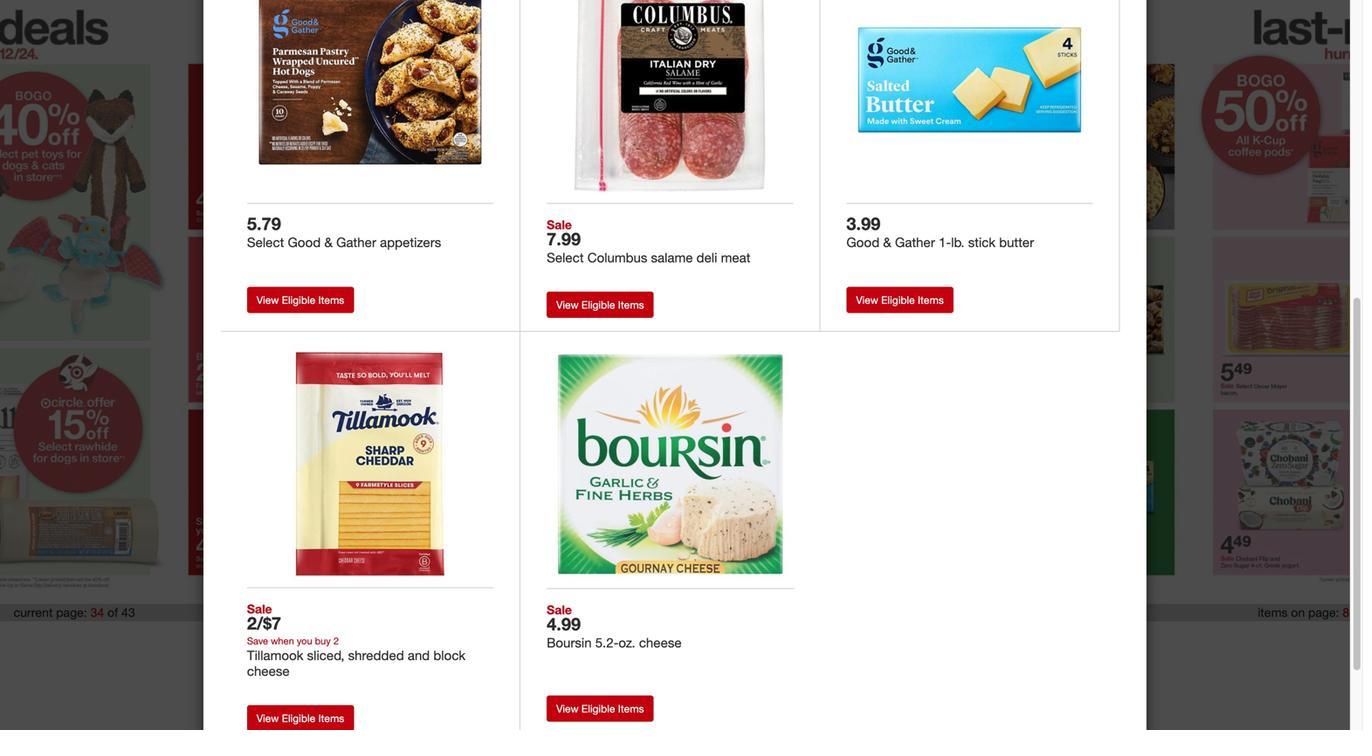 Task type: locate. For each thing, give the bounding box(es) containing it.
gather left 1-
[[895, 234, 936, 250]]

view for select
[[257, 293, 279, 306]]

eligible
[[282, 293, 316, 306], [882, 293, 915, 306], [582, 298, 615, 312], [582, 703, 615, 716], [282, 712, 316, 725]]

0 horizontal spatial good
[[288, 234, 321, 250]]

cheese right ca
[[639, 635, 682, 651]]

select
[[247, 234, 284, 250], [547, 250, 584, 266]]

lb.
[[952, 234, 965, 250]]

view eligible items down "columbus"
[[557, 298, 644, 312]]

boursin 5.2-oz. cheese link
[[547, 635, 794, 651]]

page 34 image
[[169, 0, 682, 595]]

items for 7.99
[[618, 298, 644, 312]]

1 horizontal spatial cheese
[[639, 635, 682, 651]]

2 gather from the left
[[895, 234, 936, 250]]

1 horizontal spatial gather
[[895, 234, 936, 250]]

current page: 34 of 43
[[14, 605, 135, 620]]

supply
[[642, 636, 676, 649]]

good & gather 1-lb. stick butter image
[[853, 0, 1087, 197]]

& right 5.79
[[325, 234, 333, 250]]

when
[[271, 635, 294, 647]]

good inside 5.79 select good & gather appetizers
[[288, 234, 321, 250]]

sale for 2/$7
[[247, 601, 272, 617]]

based
[[559, 636, 590, 649]]

view down boursin
[[557, 703, 579, 716]]

items down 1-
[[918, 293, 944, 306]]

3.99 good & gather 1-lb. stick butter
[[847, 213, 1035, 250]]

view for 2/$7
[[257, 712, 279, 725]]

eligible for good
[[882, 293, 915, 306]]

salame
[[651, 250, 693, 266]]

0 horizontal spatial cheese
[[247, 663, 290, 679]]

& right 3.99 on the right
[[884, 234, 892, 250]]

1 horizontal spatial page:
[[1309, 605, 1340, 620]]

ads
[[593, 636, 612, 649]]

boursin
[[547, 635, 592, 651]]

5.79
[[247, 213, 281, 234]]

0 horizontal spatial page:
[[56, 605, 87, 620]]

0 vertical spatial cheese
[[639, 635, 682, 651]]

chain
[[679, 636, 708, 649]]

view down tillamook
[[257, 712, 279, 725]]

0 horizontal spatial gather
[[336, 234, 376, 250]]

view eligible items for 2/$7
[[257, 712, 344, 725]]

view eligible items
[[257, 293, 344, 306], [856, 293, 944, 306], [557, 298, 644, 312], [557, 703, 644, 716], [257, 712, 344, 725]]

select inside 5.79 select good & gather appetizers
[[247, 234, 284, 250]]

1 horizontal spatial &
[[884, 234, 892, 250]]

&
[[325, 234, 333, 250], [884, 234, 892, 250]]

cheese
[[639, 635, 682, 651], [247, 663, 290, 679]]

view eligible items down ads
[[557, 703, 644, 716]]

oz.
[[619, 635, 636, 651]]

items for select
[[318, 293, 344, 306]]

good & gather 1-lb. stick butter link
[[847, 234, 1093, 250]]

tillamook sliced, shredded and block cheese image
[[253, 347, 488, 581]]

2 & from the left
[[884, 234, 892, 250]]

tillamook sliced, shredded and block cheese link
[[247, 647, 494, 679]]

tillamook
[[247, 647, 304, 664]]

1 horizontal spatial select
[[547, 250, 584, 266]]

page 36 image
[[1194, 0, 1364, 595]]

1 page: from the left
[[56, 605, 87, 620]]

view eligible items down 1-
[[856, 293, 944, 306]]

cheese inside sale 2/$7 save when you buy 2 tillamook sliced, shredded and block cheese
[[247, 663, 290, 679]]

sale
[[547, 217, 572, 232], [247, 601, 272, 617], [547, 602, 572, 618]]

0 horizontal spatial &
[[325, 234, 333, 250]]

good left 1-
[[847, 234, 880, 250]]

2/$7
[[247, 613, 281, 634]]

eligible for select
[[282, 293, 316, 306]]

view down 3.99 on the right
[[856, 293, 879, 306]]

1 vertical spatial cheese
[[247, 663, 290, 679]]

eligible down tillamook
[[282, 712, 316, 725]]

dialog
[[0, 0, 1364, 730]]

5.79 select good & gather appetizers
[[247, 213, 441, 250]]

interest-based ads link
[[517, 636, 612, 649]]

view
[[257, 293, 279, 306], [856, 293, 879, 306], [557, 298, 579, 312], [557, 703, 579, 716], [257, 712, 279, 725]]

gather inside 3.99 good & gather 1-lb. stick butter
[[895, 234, 936, 250]]

gather
[[336, 234, 376, 250], [895, 234, 936, 250]]

2 good from the left
[[847, 234, 880, 250]]

43
[[121, 605, 135, 620]]

1 horizontal spatial good
[[847, 234, 880, 250]]

sale for 7.99
[[547, 217, 572, 232]]

0 horizontal spatial select
[[247, 234, 284, 250]]

1 & from the left
[[325, 234, 333, 250]]

sale 4.99 boursin 5.2-oz. cheese
[[547, 602, 682, 651]]

7.99
[[547, 229, 581, 250]]

1 good from the left
[[288, 234, 321, 250]]

items down "columbus"
[[618, 298, 644, 312]]

sale inside sale 7.99 select columbus salame deli meat
[[547, 217, 572, 232]]

good right 5.79
[[288, 234, 321, 250]]

2
[[334, 635, 339, 647]]

items for 2/$7
[[318, 712, 344, 725]]

sale inside sale 2/$7 save when you buy 2 tillamook sliced, shredded and block cheese
[[247, 601, 272, 617]]

save
[[247, 635, 268, 647]]

view eligible items for good
[[856, 293, 944, 306]]

view eligible items down 5.79 select good & gather appetizers
[[257, 293, 344, 306]]

select good & gather appetizers image
[[253, 0, 488, 197]]

page: left 34
[[56, 605, 87, 620]]

1 gather from the left
[[336, 234, 376, 250]]

page:
[[56, 605, 87, 620], [1309, 605, 1340, 620]]

cheese inside sale 4.99 boursin 5.2-oz. cheese
[[639, 635, 682, 651]]

items
[[318, 293, 344, 306], [918, 293, 944, 306], [618, 298, 644, 312], [618, 703, 644, 716], [318, 712, 344, 725]]

items down 5.79 select good & gather appetizers
[[318, 293, 344, 306]]

items on page: 8
[[1258, 605, 1350, 620]]

page 35 image
[[682, 0, 1194, 595]]

3.99
[[847, 213, 881, 234]]

page: left 8 at the bottom right of page
[[1309, 605, 1340, 620]]

view down 7.99
[[557, 298, 579, 312]]

eligible down ads
[[582, 703, 615, 716]]

view down 5.79
[[257, 293, 279, 306]]

view eligible items down tillamook
[[257, 712, 344, 725]]

eligible down "columbus"
[[582, 298, 615, 312]]

current
[[14, 605, 53, 620]]

gather inside 5.79 select good & gather appetizers
[[336, 234, 376, 250]]

view for 4.99
[[557, 703, 579, 716]]

sale inside sale 4.99 boursin 5.2-oz. cheese
[[547, 602, 572, 618]]

cheese down save
[[247, 663, 290, 679]]

5.2-
[[596, 635, 619, 651]]

items down sliced, on the bottom of page
[[318, 712, 344, 725]]

buy
[[315, 635, 331, 647]]

good
[[288, 234, 321, 250], [847, 234, 880, 250]]

gather left appetizers
[[336, 234, 376, 250]]

items
[[1258, 605, 1288, 620]]

good inside 3.99 good & gather 1-lb. stick butter
[[847, 234, 880, 250]]

items down ca
[[618, 703, 644, 716]]

4.99
[[547, 614, 581, 635]]

eligible down 3.99 good & gather 1-lb. stick butter
[[882, 293, 915, 306]]

eligible down 5.79 select good & gather appetizers
[[282, 293, 316, 306]]



Task type: vqa. For each thing, say whether or not it's contained in the screenshot.
&
yes



Task type: describe. For each thing, give the bounding box(es) containing it.
of
[[107, 605, 118, 620]]

sale 2/$7 save when you buy 2 tillamook sliced, shredded and block cheese
[[247, 601, 466, 679]]

stick
[[969, 234, 996, 250]]

page 33 image
[[0, 0, 169, 595]]

shredded
[[348, 647, 404, 664]]

2 page: from the left
[[1309, 605, 1340, 620]]

view eligible items for 7.99
[[557, 298, 644, 312]]

appetizers
[[380, 234, 441, 250]]

meat
[[721, 250, 751, 266]]

act
[[711, 636, 728, 649]]

ca supply chain act
[[624, 636, 728, 649]]

sale for 4.99
[[547, 602, 572, 618]]

34
[[90, 605, 104, 620]]

select columbus salame deli meat link
[[547, 250, 794, 266]]

on
[[1292, 605, 1305, 620]]

interest-
[[517, 636, 559, 649]]

view for good
[[856, 293, 879, 306]]

& inside 5.79 select good & gather appetizers
[[325, 234, 333, 250]]

boursin 5.2-oz. cheese image
[[553, 347, 788, 582]]

select good & gather appetizers link
[[247, 234, 494, 250]]

eligible for 4.99
[[582, 703, 615, 716]]

eligible for 7.99
[[582, 298, 615, 312]]

ca supply chain act link
[[624, 636, 728, 649]]

block
[[434, 647, 466, 664]]

eligible for 2/$7
[[282, 712, 316, 725]]

items for good
[[918, 293, 944, 306]]

items for 4.99
[[618, 703, 644, 716]]

you
[[297, 635, 312, 647]]

1-
[[939, 234, 952, 250]]

deli
[[697, 250, 718, 266]]

ca
[[624, 636, 639, 649]]

view eligible items for select
[[257, 293, 344, 306]]

and
[[408, 647, 430, 664]]

sale 7.99 select columbus salame deli meat
[[547, 217, 751, 266]]

columbus
[[588, 250, 648, 266]]

view for 7.99
[[557, 298, 579, 312]]

dialog containing 5.79
[[0, 0, 1364, 730]]

view eligible items for 4.99
[[557, 703, 644, 716]]

sliced,
[[307, 647, 345, 664]]

select columbus salame deli meat image
[[553, 0, 787, 197]]

8
[[1343, 605, 1350, 620]]

butter
[[1000, 234, 1035, 250]]

select inside sale 7.99 select columbus salame deli meat
[[547, 250, 584, 266]]

& inside 3.99 good & gather 1-lb. stick butter
[[884, 234, 892, 250]]

interest-based ads
[[517, 636, 612, 649]]



